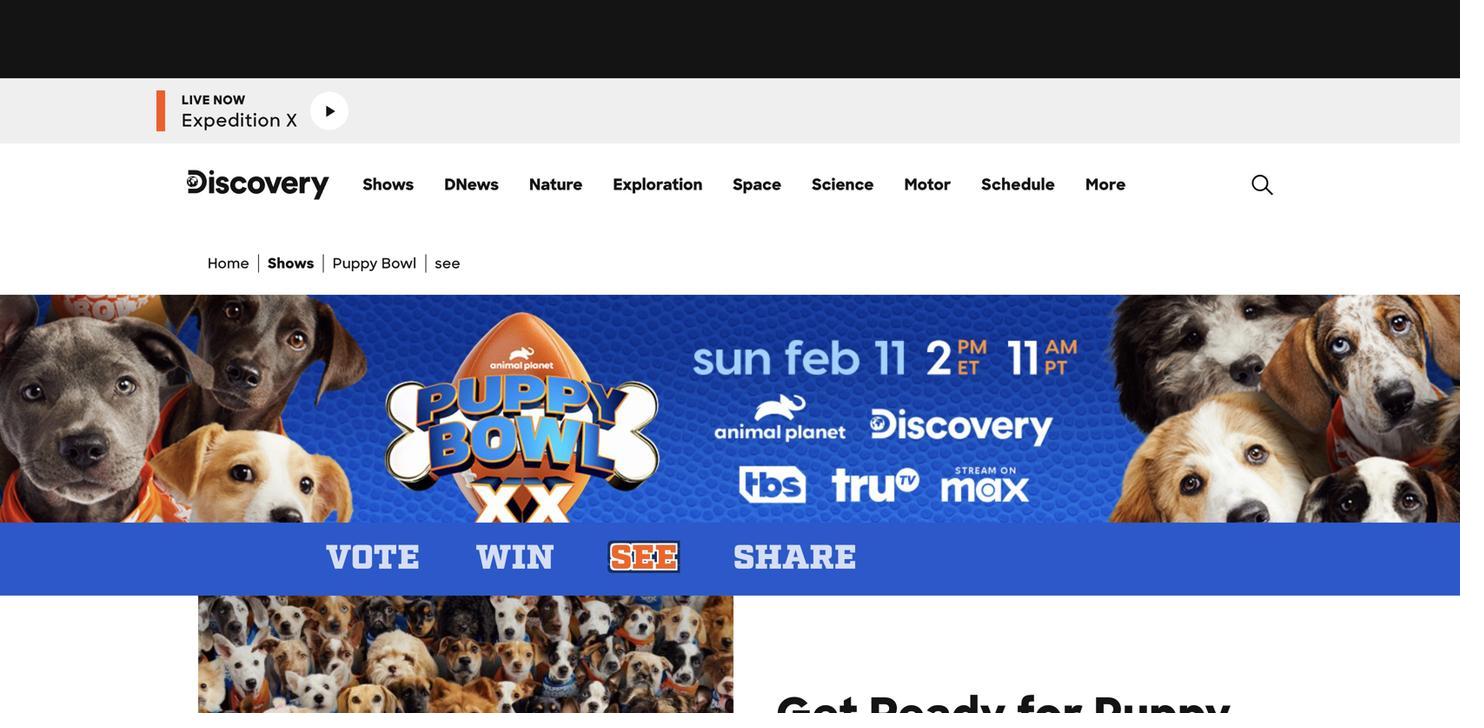 Task type: locate. For each thing, give the bounding box(es) containing it.
science button
[[812, 143, 874, 226]]

motor button
[[905, 143, 952, 226]]

win
[[476, 537, 555, 581]]

see link
[[583, 523, 706, 596]]

1 vertical spatial shows
[[268, 254, 315, 273]]

x
[[286, 109, 298, 132]]

vote
[[326, 537, 421, 581]]

schedule link
[[982, 143, 1056, 226]]

share link
[[706, 523, 885, 596]]

shows
[[363, 174, 414, 195], [268, 254, 315, 273]]

watch live now image
[[310, 92, 349, 130]]

expedition
[[182, 109, 281, 132]]

nature
[[530, 174, 583, 195]]

bowl
[[382, 254, 417, 273]]

space button
[[733, 143, 782, 226]]

home link
[[199, 254, 259, 273]]

space
[[733, 174, 782, 195]]

now
[[214, 92, 246, 108]]

go to home page image
[[187, 167, 330, 202]]

win link
[[448, 523, 583, 596]]

shows up bowl
[[363, 174, 414, 195]]

puppy
[[333, 254, 378, 273]]

exploration button
[[613, 143, 703, 226]]

shows right home link
[[268, 254, 315, 273]]

0 vertical spatial shows
[[363, 174, 414, 195]]

0 horizontal spatial shows
[[268, 254, 315, 273]]

puppy bowl link
[[324, 254, 426, 273]]



Task type: describe. For each thing, give the bounding box(es) containing it.
dnews button
[[445, 143, 499, 226]]

see link
[[426, 254, 469, 273]]

shows button
[[363, 143, 414, 226]]

vote link
[[298, 523, 448, 596]]

1 horizontal spatial shows
[[363, 174, 414, 195]]

open site search input image
[[1253, 174, 1274, 195]]

dnews
[[445, 174, 499, 195]]

home
[[208, 254, 250, 273]]

see
[[611, 537, 678, 581]]

live now expedition x
[[182, 92, 298, 132]]

shows link
[[259, 254, 324, 273]]

science
[[812, 174, 874, 195]]

exploration
[[613, 174, 703, 195]]

share
[[734, 537, 858, 581]]

puppy bowl
[[333, 254, 417, 273]]

nature button
[[530, 143, 583, 226]]

more
[[1086, 174, 1127, 195]]

live
[[182, 92, 210, 108]]

see
[[435, 254, 461, 273]]

motor
[[905, 174, 952, 195]]

schedule
[[982, 174, 1056, 195]]



Task type: vqa. For each thing, say whether or not it's contained in the screenshot.
Ready within Get Ready For Puppy Bowl Xx On Animal Planet!
no



